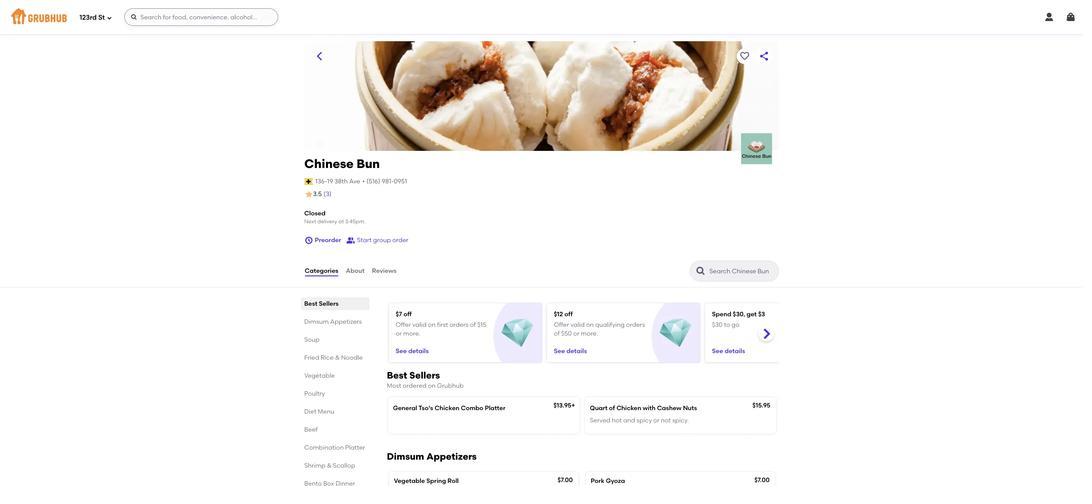 Task type: vqa. For each thing, say whether or not it's contained in the screenshot.
delivery
yes



Task type: locate. For each thing, give the bounding box(es) containing it.
or right the $50
[[573, 330, 579, 338]]

dimsum appetizers
[[304, 319, 362, 326], [387, 452, 477, 463]]

cashew
[[657, 405, 682, 412]]

1 horizontal spatial offer
[[554, 322, 569, 329]]

136-
[[315, 178, 327, 185]]

grubhub
[[437, 383, 464, 390]]

valid up the $50
[[571, 322, 585, 329]]

best up dimsum appetizers 'tab'
[[304, 301, 317, 308]]

0 horizontal spatial dimsum
[[304, 319, 329, 326]]

offer
[[396, 322, 411, 329], [554, 322, 569, 329]]

off right $7
[[404, 311, 412, 319]]

details for offer valid on first orders of $15 or more.
[[408, 348, 429, 355]]

vegetable left spring on the left bottom of the page
[[394, 478, 425, 486]]

promo image for offer valid on qualifying orders of $50 or more.
[[659, 318, 691, 350]]

dimsum appetizers inside 'tab'
[[304, 319, 362, 326]]

$7.00 for pork gyoza
[[754, 477, 770, 485]]

$12
[[554, 311, 563, 319]]

2 horizontal spatial details
[[725, 348, 745, 355]]

1 orders from the left
[[450, 322, 469, 329]]

$15.95
[[752, 402, 770, 410]]

chinese bun logo image
[[741, 134, 772, 164]]

1 valid from the left
[[412, 322, 427, 329]]

0 vertical spatial sellers
[[319, 301, 339, 308]]

details
[[408, 348, 429, 355], [566, 348, 587, 355], [725, 348, 745, 355]]

details for $30 to go
[[725, 348, 745, 355]]

0 horizontal spatial of
[[470, 322, 476, 329]]

3:45pm.
[[345, 219, 366, 225]]

see details button for $30 to go
[[712, 344, 745, 360]]

0 horizontal spatial offer
[[396, 322, 411, 329]]

1 $7.00 from the left
[[558, 477, 573, 485]]

at
[[338, 219, 344, 225]]

0 horizontal spatial $7.00
[[558, 477, 573, 485]]

see down the $50
[[554, 348, 565, 355]]

of for $15
[[470, 322, 476, 329]]

st
[[98, 13, 105, 21]]

1 see details from the left
[[396, 348, 429, 355]]

promo image
[[501, 318, 533, 350], [659, 318, 691, 350]]

sellers up dimsum appetizers 'tab'
[[319, 301, 339, 308]]

see details for offer valid on qualifying orders of $50 or more.
[[554, 348, 587, 355]]

0 vertical spatial vegetable
[[304, 373, 335, 380]]

vegetable
[[304, 373, 335, 380], [394, 478, 425, 486]]

offer down $7
[[396, 322, 411, 329]]

dimsum appetizers up soup tab
[[304, 319, 362, 326]]

bun
[[357, 156, 380, 171]]

2 horizontal spatial see details
[[712, 348, 745, 355]]

tab
[[304, 480, 366, 487]]

chicken
[[435, 405, 459, 412], [617, 405, 641, 412]]

of left the $50
[[554, 330, 560, 338]]

of inside the $7 off offer valid on first orders of $15 or more.
[[470, 322, 476, 329]]

$15
[[477, 322, 486, 329]]

or for $12 off
[[573, 330, 579, 338]]

vegetable up poultry
[[304, 373, 335, 380]]

see details button up best sellers most ordered on grubhub
[[396, 344, 429, 360]]

on left qualifying
[[586, 322, 594, 329]]

chicken up and
[[617, 405, 641, 412]]

3 see details button from the left
[[712, 344, 745, 360]]

0 horizontal spatial or
[[396, 330, 402, 338]]

combination platter
[[304, 445, 365, 452]]

1 more. from the left
[[403, 330, 420, 338]]

chinese
[[304, 156, 354, 171]]

see details down the $50
[[554, 348, 587, 355]]

0 vertical spatial best
[[304, 301, 317, 308]]

best sellers most ordered on grubhub
[[387, 371, 464, 390]]

$13.95
[[553, 402, 571, 410]]

shrimp
[[304, 463, 325, 470]]

closed next delivery at 3:45pm.
[[304, 210, 366, 225]]

1 vertical spatial of
[[554, 330, 560, 338]]

spring
[[426, 478, 446, 486]]

136-19 38th ave
[[315, 178, 360, 185]]

served hot and spicy or not spicy.
[[590, 417, 689, 425]]

or inside $12 off offer valid on qualifying orders of $50 or more.
[[573, 330, 579, 338]]

2 promo image from the left
[[659, 318, 691, 350]]

2 valid from the left
[[571, 322, 585, 329]]

dimsum
[[304, 319, 329, 326], [387, 452, 424, 463]]

dimsum up soup
[[304, 319, 329, 326]]

or
[[396, 330, 402, 338], [573, 330, 579, 338], [653, 417, 660, 425]]

see details
[[396, 348, 429, 355], [554, 348, 587, 355], [712, 348, 745, 355]]

caret left icon image
[[314, 51, 324, 62]]

see
[[396, 348, 407, 355], [554, 348, 565, 355], [712, 348, 723, 355]]

$7.00
[[558, 477, 573, 485], [754, 477, 770, 485]]

offer for $12
[[554, 322, 569, 329]]

1 vertical spatial sellers
[[409, 371, 440, 382]]

1 horizontal spatial &
[[335, 355, 340, 362]]

1 horizontal spatial vegetable
[[394, 478, 425, 486]]

sellers up the ordered
[[409, 371, 440, 382]]

see details button down the to
[[712, 344, 745, 360]]

off inside the $7 off offer valid on first orders of $15 or more.
[[404, 311, 412, 319]]

0 horizontal spatial &
[[327, 463, 332, 470]]

of right quart
[[609, 405, 615, 412]]

qualifying
[[595, 322, 625, 329]]

spicy
[[637, 417, 652, 425]]

1 vertical spatial dimsum appetizers
[[387, 452, 477, 463]]

$30
[[712, 322, 723, 329]]

best inside best sellers tab
[[304, 301, 317, 308]]

appetizers up roll at bottom
[[426, 452, 477, 463]]

0 horizontal spatial promo image
[[501, 318, 533, 350]]

2 more. from the left
[[581, 330, 598, 338]]

0 vertical spatial appetizers
[[330, 319, 362, 326]]

0 horizontal spatial see details
[[396, 348, 429, 355]]

off
[[404, 311, 412, 319], [564, 311, 573, 319]]

1 off from the left
[[404, 311, 412, 319]]

poultry
[[304, 391, 325, 398]]

0 vertical spatial dimsum
[[304, 319, 329, 326]]

0 horizontal spatial appetizers
[[330, 319, 362, 326]]

$12 off offer valid on qualifying orders of $50 or more.
[[554, 311, 645, 338]]

3 details from the left
[[725, 348, 745, 355]]

go
[[732, 322, 739, 329]]

1 vertical spatial &
[[327, 463, 332, 470]]

see details up best sellers most ordered on grubhub
[[396, 348, 429, 355]]

see details button down the $50
[[554, 344, 587, 360]]

1 horizontal spatial see
[[554, 348, 565, 355]]

dimsum appetizers tab
[[304, 318, 366, 327]]

or left not
[[653, 417, 660, 425]]

sellers
[[319, 301, 339, 308], [409, 371, 440, 382]]

& right shrimp
[[327, 463, 332, 470]]

off right $12
[[564, 311, 573, 319]]

orders for qualifying
[[626, 322, 645, 329]]

see details down the to
[[712, 348, 745, 355]]

chicken right tso's at left bottom
[[435, 405, 459, 412]]

offer up the $50
[[554, 322, 569, 329]]

0 horizontal spatial chicken
[[435, 405, 459, 412]]

& right rice
[[335, 355, 340, 362]]

platter
[[485, 405, 505, 412], [345, 445, 365, 452]]

2 see details from the left
[[554, 348, 587, 355]]

of
[[470, 322, 476, 329], [554, 330, 560, 338], [609, 405, 615, 412]]

0 horizontal spatial see
[[396, 348, 407, 355]]

2 offer from the left
[[554, 322, 569, 329]]

0 horizontal spatial sellers
[[319, 301, 339, 308]]

spicy.
[[672, 417, 689, 425]]

appetizers up soup tab
[[330, 319, 362, 326]]

main navigation navigation
[[0, 0, 1083, 34]]

0 vertical spatial dimsum appetizers
[[304, 319, 362, 326]]

on inside the $7 off offer valid on first orders of $15 or more.
[[428, 322, 436, 329]]

1 horizontal spatial chicken
[[617, 405, 641, 412]]

details for offer valid on qualifying orders of $50 or more.
[[566, 348, 587, 355]]

orders right qualifying
[[626, 322, 645, 329]]

0 horizontal spatial off
[[404, 311, 412, 319]]

see up most
[[396, 348, 407, 355]]

people icon image
[[346, 237, 355, 245]]

orders right first
[[450, 322, 469, 329]]

0 vertical spatial of
[[470, 322, 476, 329]]

orders
[[450, 322, 469, 329], [626, 322, 645, 329]]

preorder button
[[304, 233, 341, 249]]

offer inside $12 off offer valid on qualifying orders of $50 or more.
[[554, 322, 569, 329]]

next
[[304, 219, 316, 225]]

1 horizontal spatial details
[[566, 348, 587, 355]]

(516) 981-0951 button
[[367, 177, 407, 186]]

2 horizontal spatial see details button
[[712, 344, 745, 360]]

categories
[[305, 268, 338, 275]]

orders inside $12 off offer valid on qualifying orders of $50 or more.
[[626, 322, 645, 329]]

2 $7.00 from the left
[[754, 477, 770, 485]]

3 see details from the left
[[712, 348, 745, 355]]

0 horizontal spatial platter
[[345, 445, 365, 452]]

more. for first
[[403, 330, 420, 338]]

best up most
[[387, 371, 407, 382]]

save this restaurant button
[[737, 48, 752, 64]]

platter up scallop
[[345, 445, 365, 452]]

best
[[304, 301, 317, 308], [387, 371, 407, 382]]

diet menu tab
[[304, 408, 366, 417]]

1 promo image from the left
[[501, 318, 533, 350]]

orders inside the $7 off offer valid on first orders of $15 or more.
[[450, 322, 469, 329]]

more. inside $12 off offer valid on qualifying orders of $50 or more.
[[581, 330, 598, 338]]

spend $30, get $3 $30 to go
[[712, 311, 765, 329]]

order
[[392, 237, 408, 244]]

0 horizontal spatial valid
[[412, 322, 427, 329]]

more. for qualifying
[[581, 330, 598, 338]]

$7.00 for vegetable spring roll
[[558, 477, 573, 485]]

or down $7
[[396, 330, 402, 338]]

1 horizontal spatial off
[[564, 311, 573, 319]]

dimsum up vegetable spring roll
[[387, 452, 424, 463]]

1 vertical spatial platter
[[345, 445, 365, 452]]

svg image inside preorder button
[[304, 237, 313, 245]]

details down go
[[725, 348, 745, 355]]

valid inside the $7 off offer valid on first orders of $15 or more.
[[412, 322, 427, 329]]

3 see from the left
[[712, 348, 723, 355]]

2 chicken from the left
[[617, 405, 641, 412]]

soup
[[304, 337, 320, 344]]

more. inside the $7 off offer valid on first orders of $15 or more.
[[403, 330, 420, 338]]

appetizers
[[330, 319, 362, 326], [426, 452, 477, 463]]

poultry tab
[[304, 390, 366, 399]]

0 horizontal spatial more.
[[403, 330, 420, 338]]

$7
[[396, 311, 402, 319]]

2 orders from the left
[[626, 322, 645, 329]]

2 see from the left
[[554, 348, 565, 355]]

see for offer valid on qualifying orders of $50 or more.
[[554, 348, 565, 355]]

1 see from the left
[[396, 348, 407, 355]]

see details button
[[396, 344, 429, 360], [554, 344, 587, 360], [712, 344, 745, 360]]

0 horizontal spatial dimsum appetizers
[[304, 319, 362, 326]]

1 horizontal spatial promo image
[[659, 318, 691, 350]]

1 horizontal spatial valid
[[571, 322, 585, 329]]

2 horizontal spatial see
[[712, 348, 723, 355]]

see down $30
[[712, 348, 723, 355]]

or inside the $7 off offer valid on first orders of $15 or more.
[[396, 330, 402, 338]]

fried rice & noodle
[[304, 355, 363, 362]]

1 horizontal spatial more.
[[581, 330, 598, 338]]

valid
[[412, 322, 427, 329], [571, 322, 585, 329]]

tso's
[[419, 405, 433, 412]]

diet
[[304, 409, 316, 416]]

subscription pass image
[[304, 178, 313, 185]]

2 see details button from the left
[[554, 344, 587, 360]]

(3)
[[324, 191, 331, 198]]

of inside $12 off offer valid on qualifying orders of $50 or more.
[[554, 330, 560, 338]]

orders for first
[[450, 322, 469, 329]]

sellers inside best sellers most ordered on grubhub
[[409, 371, 440, 382]]

preorder
[[315, 237, 341, 244]]

0 horizontal spatial see details button
[[396, 344, 429, 360]]

1 see details button from the left
[[396, 344, 429, 360]]

1 horizontal spatial of
[[554, 330, 560, 338]]

1 horizontal spatial dimsum appetizers
[[387, 452, 477, 463]]

combination
[[304, 445, 344, 452]]

1 horizontal spatial best
[[387, 371, 407, 382]]

0 vertical spatial &
[[335, 355, 340, 362]]

or for $7 off
[[396, 330, 402, 338]]

1 vertical spatial appetizers
[[426, 452, 477, 463]]

0 horizontal spatial vegetable
[[304, 373, 335, 380]]

& inside shrimp & scallop tab
[[327, 463, 332, 470]]

vegetable inside vegetable tab
[[304, 373, 335, 380]]

1 horizontal spatial orders
[[626, 322, 645, 329]]

reviews button
[[372, 256, 397, 287]]

1 horizontal spatial $7.00
[[754, 477, 770, 485]]

general
[[393, 405, 417, 412]]

valid inside $12 off offer valid on qualifying orders of $50 or more.
[[571, 322, 585, 329]]

best inside best sellers most ordered on grubhub
[[387, 371, 407, 382]]

2 off from the left
[[564, 311, 573, 319]]

on left first
[[428, 322, 436, 329]]

1 vertical spatial vegetable
[[394, 478, 425, 486]]

&
[[335, 355, 340, 362], [327, 463, 332, 470]]

on inside $12 off offer valid on qualifying orders of $50 or more.
[[586, 322, 594, 329]]

see details button for offer valid on first orders of $15 or more.
[[396, 344, 429, 360]]

sellers inside tab
[[319, 301, 339, 308]]

2 horizontal spatial of
[[609, 405, 615, 412]]

svg image
[[1044, 12, 1055, 22], [1066, 12, 1076, 22], [107, 15, 112, 20], [304, 237, 313, 245]]

1 horizontal spatial or
[[573, 330, 579, 338]]

promo image left $30
[[659, 318, 691, 350]]

of left $15
[[470, 322, 476, 329]]

on inside best sellers most ordered on grubhub
[[428, 383, 436, 390]]

search icon image
[[695, 266, 706, 277]]

2 details from the left
[[566, 348, 587, 355]]

valid left first
[[412, 322, 427, 329]]

details down the $50
[[566, 348, 587, 355]]

1 offer from the left
[[396, 322, 411, 329]]

svg image
[[130, 14, 137, 21]]

details up best sellers most ordered on grubhub
[[408, 348, 429, 355]]

1 chicken from the left
[[435, 405, 459, 412]]

0 horizontal spatial details
[[408, 348, 429, 355]]

pork gyoza
[[591, 478, 625, 486]]

fried
[[304, 355, 319, 362]]

see details button for offer valid on qualifying orders of $50 or more.
[[554, 344, 587, 360]]

more.
[[403, 330, 420, 338], [581, 330, 598, 338]]

1 horizontal spatial see details
[[554, 348, 587, 355]]

offer inside the $7 off offer valid on first orders of $15 or more.
[[396, 322, 411, 329]]

vegetable for vegetable
[[304, 373, 335, 380]]

1 horizontal spatial dimsum
[[387, 452, 424, 463]]

1 vertical spatial best
[[387, 371, 407, 382]]

on for best
[[428, 383, 436, 390]]

2 vertical spatial of
[[609, 405, 615, 412]]

best for best sellers most ordered on grubhub
[[387, 371, 407, 382]]

promo image right $15
[[501, 318, 533, 350]]

0 vertical spatial platter
[[485, 405, 505, 412]]

1 horizontal spatial sellers
[[409, 371, 440, 382]]

off inside $12 off offer valid on qualifying orders of $50 or more.
[[564, 311, 573, 319]]

soup tab
[[304, 336, 366, 345]]

1 details from the left
[[408, 348, 429, 355]]

0 horizontal spatial best
[[304, 301, 317, 308]]

promo image for offer valid on first orders of $15 or more.
[[501, 318, 533, 350]]

on right the ordered
[[428, 383, 436, 390]]

platter right combo
[[485, 405, 505, 412]]

dimsum appetizers up spring on the left bottom of the page
[[387, 452, 477, 463]]

1 horizontal spatial see details button
[[554, 344, 587, 360]]

0 horizontal spatial orders
[[450, 322, 469, 329]]



Task type: describe. For each thing, give the bounding box(es) containing it.
Search Chinese Bun search field
[[709, 268, 776, 276]]

1 horizontal spatial platter
[[485, 405, 505, 412]]

$50
[[561, 330, 572, 338]]

rice
[[321, 355, 334, 362]]

reviews
[[372, 268, 396, 275]]

most
[[387, 383, 401, 390]]

combo
[[461, 405, 483, 412]]

fried rice & noodle tab
[[304, 354, 366, 363]]

best sellers
[[304, 301, 339, 308]]

group
[[373, 237, 391, 244]]

see for offer valid on first orders of $15 or more.
[[396, 348, 407, 355]]

delivery
[[317, 219, 337, 225]]

chinese bun
[[304, 156, 380, 171]]

categories button
[[304, 256, 339, 287]]

2 horizontal spatial or
[[653, 417, 660, 425]]

vegetable for vegetable spring roll
[[394, 478, 425, 486]]

noodle
[[341, 355, 363, 362]]

(516)
[[367, 178, 380, 185]]

0951
[[394, 178, 407, 185]]

general tso's chicken combo platter
[[393, 405, 505, 412]]

ordered
[[403, 383, 426, 390]]

136-19 38th ave button
[[315, 177, 361, 187]]

combination platter tab
[[304, 444, 366, 453]]

save this restaurant image
[[739, 51, 750, 62]]

dimsum inside 'tab'
[[304, 319, 329, 326]]

offer for $7
[[396, 322, 411, 329]]

see for $30 to go
[[712, 348, 723, 355]]

vegetable spring roll
[[394, 478, 459, 486]]

see details for $30 to go
[[712, 348, 745, 355]]

beef
[[304, 427, 318, 434]]

get
[[747, 311, 757, 319]]

roll
[[448, 478, 459, 486]]

chicken for with
[[617, 405, 641, 412]]

valid for $7 off
[[412, 322, 427, 329]]

to
[[724, 322, 730, 329]]

ave
[[349, 178, 360, 185]]

Search for food, convenience, alcohol... search field
[[124, 8, 278, 26]]

closed
[[304, 210, 325, 218]]

shrimp & scallop tab
[[304, 462, 366, 471]]

1 vertical spatial dimsum
[[387, 452, 424, 463]]

scallop
[[333, 463, 355, 470]]

pork
[[591, 478, 604, 486]]

nuts
[[683, 405, 697, 412]]

•
[[362, 178, 365, 185]]

best sellers tab
[[304, 300, 366, 309]]

123rd st
[[80, 13, 105, 21]]

vegetable tab
[[304, 372, 366, 381]]

$13.95 +
[[553, 402, 575, 410]]

gyoza
[[606, 478, 625, 486]]

• (516) 981-0951
[[362, 178, 407, 185]]

$30,
[[733, 311, 745, 319]]

hot
[[612, 417, 622, 425]]

served
[[590, 417, 610, 425]]

$3
[[758, 311, 765, 319]]

38th
[[334, 178, 348, 185]]

shrimp & scallop
[[304, 463, 355, 470]]

of for $50
[[554, 330, 560, 338]]

1 horizontal spatial appetizers
[[426, 452, 477, 463]]

diet menu
[[304, 409, 334, 416]]

valid for $12 off
[[571, 322, 585, 329]]

see details for offer valid on first orders of $15 or more.
[[396, 348, 429, 355]]

quart
[[590, 405, 608, 412]]

first
[[437, 322, 448, 329]]

share icon image
[[759, 51, 769, 62]]

off for $7 off
[[404, 311, 412, 319]]

3.5
[[313, 191, 322, 198]]

start group order
[[357, 237, 408, 244]]

about
[[346, 268, 365, 275]]

on for $12
[[586, 322, 594, 329]]

start group order button
[[346, 233, 408, 249]]

+
[[571, 402, 575, 410]]

and
[[623, 417, 635, 425]]

chicken for combo
[[435, 405, 459, 412]]

$7 off offer valid on first orders of $15 or more.
[[396, 311, 486, 338]]

menu
[[318, 409, 334, 416]]

off for $12 off
[[564, 311, 573, 319]]

platter inside tab
[[345, 445, 365, 452]]

& inside fried rice & noodle tab
[[335, 355, 340, 362]]

about button
[[345, 256, 365, 287]]

best for best sellers
[[304, 301, 317, 308]]

19
[[327, 178, 333, 185]]

with
[[643, 405, 656, 412]]

beef tab
[[304, 426, 366, 435]]

appetizers inside 'tab'
[[330, 319, 362, 326]]

981-
[[382, 178, 394, 185]]

not
[[661, 417, 671, 425]]

123rd
[[80, 13, 97, 21]]

quart of chicken with cashew nuts
[[590, 405, 697, 412]]

sellers for best sellers
[[319, 301, 339, 308]]

start
[[357, 237, 372, 244]]

star icon image
[[304, 190, 313, 199]]

on for $7
[[428, 322, 436, 329]]

sellers for best sellers most ordered on grubhub
[[409, 371, 440, 382]]

spend
[[712, 311, 731, 319]]



